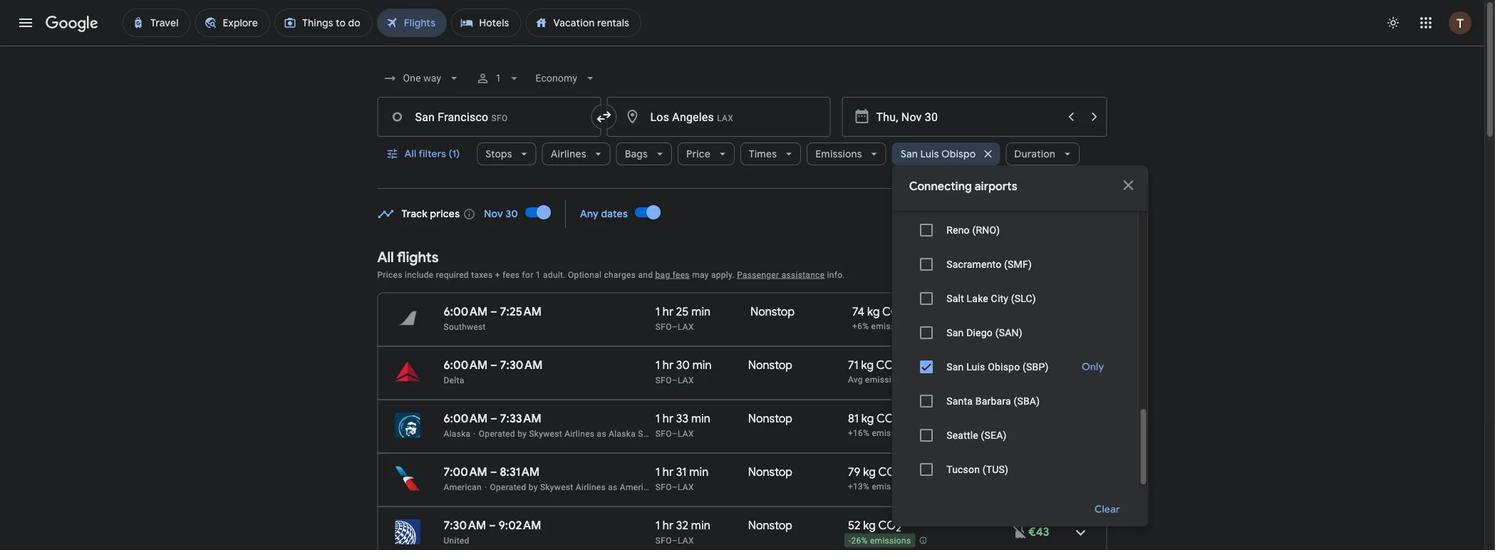 Task type: describe. For each thing, give the bounding box(es) containing it.
leaves san francisco international airport at 7:00 am on thursday, november 30 and arrives at los angeles international airport at 8:31 am on thursday, november 30. element
[[444, 465, 540, 479]]

– inside 7:30 am – 9:02 am united
[[489, 518, 496, 533]]

total duration 1 hr 25 min. element
[[656, 304, 751, 321]]

price for price unavailable
[[1022, 306, 1050, 320]]

leaves san francisco international airport at 6:00 am on thursday, november 30 and arrives at los angeles international airport at 7:25 am on thursday, november 30. element
[[444, 304, 542, 319]]

Arrival time: 8:31 AM. text field
[[500, 465, 540, 479]]

26%
[[851, 536, 868, 546]]

passenger
[[737, 270, 779, 280]]

bag fees button
[[656, 270, 690, 280]]

obispo for san luis obispo (sbp)
[[988, 361, 1020, 373]]

emissions inside 71 kg co 2 avg emissions
[[865, 375, 906, 385]]

min for 1 hr 25 min
[[692, 304, 711, 319]]

bags button
[[616, 137, 672, 171]]

nov
[[484, 208, 503, 221]]

flights
[[397, 248, 439, 266]]

price for price graph
[[1039, 207, 1063, 220]]

tucson
[[946, 464, 980, 475]]

this price for this flight doesn't include overhead bin access. if you need a carry-on bag, use the bags filter to update prices. image
[[1012, 523, 1029, 540]]

find the best price region
[[377, 195, 1107, 237]]

city
[[991, 293, 1008, 304]]

Departure time: 7:30 AM. text field
[[444, 518, 486, 533]]

(1)
[[449, 148, 460, 160]]

(rdm)
[[993, 190, 1022, 202]]

(slc)
[[1011, 293, 1036, 304]]

kg for 71
[[861, 358, 874, 372]]

track
[[402, 208, 428, 221]]

7:30 am inside the 6:00 am – 7:30 am delta
[[500, 358, 543, 372]]

santa barbara (sba)
[[946, 395, 1040, 407]]

sacramento (smf)
[[946, 258, 1032, 270]]

33
[[676, 411, 689, 426]]

7:25 am
[[500, 304, 542, 319]]

seattle
[[946, 429, 978, 441]]

by for 8:31 am
[[529, 482, 538, 492]]

reno (rno)
[[946, 224, 1000, 236]]

€43
[[1029, 525, 1050, 539]]

seattle (sea)
[[946, 429, 1007, 441]]

32
[[676, 518, 689, 533]]

san for san diego (san)
[[946, 327, 964, 339]]

leaves san francisco international airport at 6:00 am on thursday, november 30 and arrives at los angeles international airport at 7:30 am on thursday, november 30. element
[[444, 358, 543, 372]]

7:00 am – 8:31 am
[[444, 465, 540, 479]]

total duration 1 hr 33 min. element
[[656, 411, 748, 428]]

united
[[444, 536, 470, 546]]

charges
[[604, 270, 636, 280]]

Arrival time: 7:30 AM. text field
[[500, 358, 543, 372]]

none search field containing connecting airports
[[377, 0, 1149, 527]]

hr for 30
[[663, 358, 674, 372]]

kg for 79
[[863, 465, 876, 479]]

by for 7:33 am
[[518, 429, 527, 439]]

(smf)
[[1004, 258, 1032, 270]]

25
[[676, 304, 689, 319]]

airlines for 8:31 am
[[576, 482, 606, 492]]

southwest
[[444, 322, 486, 332]]

– left 7:33 am
[[490, 411, 498, 426]]

81
[[848, 411, 859, 426]]

price for price
[[686, 148, 711, 160]]

emissions inside 79 kg co +13% emissions
[[872, 482, 913, 492]]

include
[[405, 270, 434, 280]]

7:00 am
[[444, 465, 487, 479]]

+16% emissions
[[848, 429, 913, 439]]

kg for 52
[[863, 518, 876, 533]]

date grid button
[[903, 200, 995, 226]]

clear button
[[1078, 493, 1138, 527]]

bag
[[656, 270, 670, 280]]

times button
[[741, 137, 801, 171]]

52 kg co 2
[[848, 518, 901, 535]]

Arrival time: 7:25 AM. text field
[[500, 304, 542, 319]]

delta
[[444, 375, 464, 385]]

81 kg co
[[848, 411, 895, 426]]

bags
[[625, 148, 648, 160]]

loading results progress bar
[[0, 46, 1485, 48]]

airlines button
[[542, 137, 611, 171]]

flight details. leaves san francisco international airport at 7:30 am on thursday, november 30 and arrives at los angeles international airport at 9:02 am on thursday, november 30. image
[[1064, 516, 1098, 550]]

total duration 1 hr 31 min. element
[[656, 465, 748, 482]]

6:00 am – 7:30 am delta
[[444, 358, 543, 385]]

graph
[[1065, 207, 1093, 220]]

taxes
[[471, 270, 493, 280]]

52
[[848, 518, 861, 533]]

co for 71 kg co 2 avg emissions
[[877, 358, 894, 372]]

apply.
[[711, 270, 735, 280]]

leaves san francisco international airport at 7:30 am on thursday, november 30 and arrives at los angeles international airport at 9:02 am on thursday, november 30. element
[[444, 518, 541, 533]]

7:33 am
[[500, 411, 542, 426]]

obispo for san luis obispo
[[942, 148, 976, 160]]

lake
[[967, 293, 988, 304]]

skywest for 8:31 am
[[540, 482, 574, 492]]

+
[[495, 270, 500, 280]]

change appearance image
[[1377, 6, 1411, 40]]

assistance
[[782, 270, 825, 280]]

sfo for 1 hr 25 min
[[656, 322, 672, 332]]

nonstop flight. element for 1 hr 32 min
[[748, 518, 793, 535]]

redmond
[[946, 190, 990, 202]]

Departure time: 6:00 AM. text field
[[444, 304, 488, 319]]

Departure time: 7:00 AM. text field
[[444, 465, 487, 479]]

co for 74 kg co 2
[[883, 304, 900, 319]]

date
[[940, 207, 962, 220]]

74
[[853, 304, 865, 319]]

2 fees from the left
[[673, 270, 690, 280]]

redmond (rdm)
[[946, 190, 1022, 202]]

2 alaska from the left
[[609, 429, 636, 439]]

2 for 52
[[896, 523, 901, 535]]

– inside 1 hr 30 min sfo – lax
[[672, 375, 678, 385]]

9:02 am
[[499, 518, 541, 533]]

all filters (1) button
[[377, 137, 471, 171]]

as for 1 hr 33 min
[[597, 429, 607, 439]]

nonstop for 1 hr 30 min
[[748, 358, 793, 372]]

san luis obispo button
[[892, 137, 1000, 171]]

1 american from the left
[[444, 482, 482, 492]]

emissions down the 52 kg co 2
[[870, 536, 911, 546]]

hr for 32
[[663, 518, 674, 533]]

all for flights
[[377, 248, 394, 266]]

30 inside 1 hr 30 min sfo – lax
[[676, 358, 690, 372]]

operated by skywest airlines as alaska skywest
[[479, 429, 672, 439]]

sfo for 1 hr 30 min
[[656, 375, 672, 385]]

kg for 81
[[862, 411, 874, 426]]

1 button
[[470, 61, 527, 96]]

8:31 am
[[500, 465, 540, 479]]

hr for 25
[[663, 304, 674, 319]]

salt lake city (slc)
[[946, 293, 1036, 304]]

1 hr 32 min sfo – lax
[[656, 518, 711, 546]]

(rno)
[[972, 224, 1000, 236]]

for
[[522, 270, 534, 280]]

operated by skywest airlines as american eagle
[[490, 482, 683, 492]]

+16%
[[848, 429, 870, 439]]

clear
[[1095, 503, 1120, 516]]

1 fees from the left
[[503, 270, 520, 280]]

nov 30
[[484, 208, 518, 221]]

+6% emissions
[[853, 322, 912, 332]]

1 hr 25 min sfo – lax
[[656, 304, 711, 332]]

lax for 32
[[678, 536, 694, 546]]

(sba)
[[1014, 395, 1040, 407]]

lax for 30
[[678, 375, 694, 385]]

emissions
[[816, 148, 862, 160]]

sacramento
[[946, 258, 1001, 270]]

duration button
[[1006, 137, 1080, 171]]

filters
[[419, 148, 446, 160]]

prices
[[430, 208, 460, 221]]

1 for 1 hr 32 min
[[656, 518, 660, 533]]

6:00 am – 7:25 am southwest
[[444, 304, 542, 332]]

grid
[[965, 207, 984, 220]]



Task type: locate. For each thing, give the bounding box(es) containing it.
skywest down 7:33 am
[[529, 429, 562, 439]]

79
[[848, 465, 861, 479]]

san luis obispo (sbp)
[[946, 361, 1049, 373]]

price
[[686, 148, 711, 160], [1039, 207, 1063, 220], [1022, 306, 1050, 320]]

optional
[[568, 270, 602, 280]]

obispo
[[942, 148, 976, 160], [988, 361, 1020, 373]]

2 vertical spatial price
[[1022, 306, 1050, 320]]

Arrival time: 7:33 AM. text field
[[500, 411, 542, 426]]

lax down the 25
[[678, 322, 694, 332]]

1 horizontal spatial luis
[[966, 361, 985, 373]]

43 euros text field
[[1029, 525, 1050, 539]]

min down 1 hr 25 min sfo – lax
[[693, 358, 712, 372]]

6:00 am inside the 6:00 am – 7:30 am delta
[[444, 358, 488, 372]]

– inside 1 hr 33 min sfo – lax
[[672, 429, 678, 439]]

price inside button
[[1039, 207, 1063, 220]]

operated for 7:33 am
[[479, 429, 515, 439]]

0 horizontal spatial american
[[444, 482, 482, 492]]

nonstop for 1 hr 33 min
[[748, 411, 793, 426]]

airlines for 7:33 am
[[565, 429, 595, 439]]

0 vertical spatial by
[[518, 429, 527, 439]]

american left eagle
[[620, 482, 658, 492]]

2 american from the left
[[620, 482, 658, 492]]

2 sfo from the top
[[656, 375, 672, 385]]

leaves san francisco international airport at 6:00 am on thursday, november 30 and arrives at los angeles international airport at 7:33 am on thursday, november 30. element
[[444, 411, 542, 426]]

san inside san luis obispo popup button
[[901, 148, 918, 160]]

fees right +
[[503, 270, 520, 280]]

1 inside '1 hr 31 min sfo – lax'
[[656, 465, 660, 479]]

0 vertical spatial 6:00 am
[[444, 304, 488, 319]]

2 right 71 on the right bottom of page
[[894, 362, 899, 374]]

sfo down total duration 1 hr 32 min. element
[[656, 536, 672, 546]]

7:30 am inside 7:30 am – 9:02 am united
[[444, 518, 486, 533]]

– inside 1 hr 25 min sfo – lax
[[672, 322, 678, 332]]

0 horizontal spatial fees
[[503, 270, 520, 280]]

3 6:00 am from the top
[[444, 411, 488, 426]]

price unavailable
[[989, 306, 1050, 335]]

5 hr from the top
[[663, 518, 674, 533]]

1 horizontal spatial alaska
[[609, 429, 636, 439]]

31
[[676, 465, 687, 479]]

luis for san luis obispo
[[921, 148, 939, 160]]

hr left the 25
[[663, 304, 674, 319]]

barbara
[[975, 395, 1011, 407]]

0 vertical spatial skywest
[[529, 429, 562, 439]]

–
[[490, 304, 498, 319], [672, 322, 678, 332], [490, 358, 498, 372], [672, 375, 678, 385], [490, 411, 498, 426], [672, 429, 678, 439], [490, 465, 497, 479], [672, 482, 678, 492], [489, 518, 496, 533], [672, 536, 678, 546]]

2 vertical spatial san
[[946, 361, 964, 373]]

– right departure time: 7:30 am. text field
[[489, 518, 496, 533]]

tucson (tus)
[[946, 464, 1008, 475]]

nonstop flight. element
[[751, 304, 795, 321], [748, 358, 793, 375], [748, 411, 793, 428], [748, 465, 793, 482], [748, 518, 793, 535]]

0 horizontal spatial luis
[[921, 148, 939, 160]]

1 vertical spatial 7:30 am
[[444, 518, 486, 533]]

0 horizontal spatial alaska
[[444, 429, 471, 439]]

sfo inside '1 hr 31 min sfo – lax'
[[656, 482, 672, 492]]

min
[[692, 304, 711, 319], [693, 358, 712, 372], [691, 411, 711, 426], [690, 465, 709, 479], [691, 518, 711, 533]]

1 vertical spatial airlines
[[565, 429, 595, 439]]

2 vertical spatial airlines
[[576, 482, 606, 492]]

eagle
[[661, 482, 683, 492]]

lax inside 1 hr 33 min sfo – lax
[[678, 429, 694, 439]]

7:30 am
[[500, 358, 543, 372], [444, 518, 486, 533]]

as for 1 hr 31 min
[[608, 482, 618, 492]]

by down "arrival time: 8:31 am." 'text field'
[[529, 482, 538, 492]]

min for 1 hr 32 min
[[691, 518, 711, 533]]

6:00 am for 6:00 am – 7:33 am
[[444, 411, 488, 426]]

min inside 1 hr 33 min sfo – lax
[[691, 411, 711, 426]]

hr down 1 hr 25 min sfo – lax
[[663, 358, 674, 372]]

sfo
[[656, 322, 672, 332], [656, 375, 672, 385], [656, 429, 672, 439], [656, 482, 672, 492], [656, 536, 672, 546]]

price right bags 'popup button'
[[686, 148, 711, 160]]

– down total duration 1 hr 30 min. 'element' on the bottom of page
[[672, 375, 678, 385]]

santa
[[946, 395, 973, 407]]

(sbp)
[[1023, 361, 1049, 373]]

– down the 25
[[672, 322, 678, 332]]

luis up connecting
[[921, 148, 939, 160]]

airlines down operated by skywest airlines as alaska skywest
[[576, 482, 606, 492]]

only
[[1082, 361, 1104, 374]]

min right 33
[[691, 411, 711, 426]]

kg right 81
[[862, 411, 874, 426]]

1 horizontal spatial 7:30 am
[[500, 358, 543, 372]]

connecting
[[909, 179, 972, 194]]

– down 33
[[672, 429, 678, 439]]

hr
[[663, 304, 674, 319], [663, 358, 674, 372], [663, 411, 674, 426], [663, 465, 674, 479], [663, 518, 674, 533]]

– inside 6:00 am – 7:25 am southwest
[[490, 304, 498, 319]]

2 up "+6% emissions"
[[900, 309, 905, 321]]

1 horizontal spatial as
[[608, 482, 618, 492]]

1 for 1 hr 25 min
[[656, 304, 660, 319]]

2 inside 74 kg co 2
[[900, 309, 905, 321]]

co for 52 kg co 2
[[879, 518, 896, 533]]

3 hr from the top
[[663, 411, 674, 426]]

79 kg co +13% emissions
[[848, 465, 913, 492]]

nonstop flight. element for 1 hr 30 min
[[748, 358, 793, 375]]

lax for 33
[[678, 429, 694, 439]]

san for san luis obispo
[[901, 148, 918, 160]]

– left the 8:31 am
[[490, 465, 497, 479]]

min for 1 hr 30 min
[[693, 358, 712, 372]]

kg inside the 52 kg co 2
[[863, 518, 876, 533]]

nonstop
[[751, 304, 795, 319], [748, 358, 793, 372], [748, 411, 793, 426], [748, 465, 793, 479], [748, 518, 793, 533]]

emissions
[[872, 322, 912, 332], [865, 375, 906, 385], [872, 429, 913, 439], [872, 482, 913, 492], [870, 536, 911, 546]]

30 down 1 hr 25 min sfo – lax
[[676, 358, 690, 372]]

hr inside 1 hr 25 min sfo – lax
[[663, 304, 674, 319]]

1 for 1 hr 33 min
[[656, 411, 660, 426]]

30 inside find the best price region
[[506, 208, 518, 221]]

all for filters
[[405, 148, 417, 160]]

1 inside 1 hr 33 min sfo – lax
[[656, 411, 660, 426]]

(tus)
[[982, 464, 1008, 475]]

lax for 25
[[678, 322, 694, 332]]

co right 71 on the right bottom of page
[[877, 358, 894, 372]]

sfo down total duration 1 hr 31 min. element
[[656, 482, 672, 492]]

4 hr from the top
[[663, 465, 674, 479]]

emissions right +13%
[[872, 482, 913, 492]]

1 vertical spatial luis
[[966, 361, 985, 373]]

hr for 33
[[663, 411, 674, 426]]

30
[[506, 208, 518, 221], [676, 358, 690, 372]]

0 vertical spatial operated
[[479, 429, 515, 439]]

min right 32
[[691, 518, 711, 533]]

2 6:00 am from the top
[[444, 358, 488, 372]]

obispo inside popup button
[[942, 148, 976, 160]]

san diego (san)
[[946, 327, 1022, 339]]

0 vertical spatial as
[[597, 429, 607, 439]]

fees right bag
[[673, 270, 690, 280]]

luis for san luis obispo (sbp)
[[966, 361, 985, 373]]

sfo for 1 hr 33 min
[[656, 429, 672, 439]]

2 vertical spatial 2
[[896, 523, 901, 535]]

6:00 am for 6:00 am – 7:25 am southwest
[[444, 304, 488, 319]]

1 vertical spatial 2
[[894, 362, 899, 374]]

6:00 am
[[444, 304, 488, 319], [444, 358, 488, 372], [444, 411, 488, 426]]

any
[[580, 208, 599, 221]]

duration
[[1015, 148, 1056, 160]]

1 vertical spatial as
[[608, 482, 618, 492]]

0 horizontal spatial all
[[377, 248, 394, 266]]

dates
[[601, 208, 628, 221]]

0 vertical spatial luis
[[921, 148, 939, 160]]

san for san luis obispo (sbp)
[[946, 361, 964, 373]]

as
[[597, 429, 607, 439], [608, 482, 618, 492]]

1 horizontal spatial fees
[[673, 270, 690, 280]]

+6%
[[853, 322, 869, 332]]

and
[[638, 270, 653, 280]]

0 vertical spatial airlines
[[551, 148, 586, 160]]

sfo down total duration 1 hr 30 min. 'element' on the bottom of page
[[656, 375, 672, 385]]

diego
[[966, 327, 993, 339]]

airlines inside airlines popup button
[[551, 148, 586, 160]]

min right the 25
[[692, 304, 711, 319]]

min inside 1 hr 30 min sfo – lax
[[693, 358, 712, 372]]

co right 79
[[879, 465, 896, 479]]

– inside '1 hr 31 min sfo – lax'
[[672, 482, 678, 492]]

– down 31
[[672, 482, 678, 492]]

american
[[444, 482, 482, 492], [620, 482, 658, 492]]

times
[[749, 148, 777, 160]]

lax inside 1 hr 25 min sfo – lax
[[678, 322, 694, 332]]

0 vertical spatial all
[[405, 148, 417, 160]]

any dates
[[580, 208, 628, 221]]

hr inside '1 hr 32 min sfo – lax'
[[663, 518, 674, 533]]

sfo inside 1 hr 25 min sfo – lax
[[656, 322, 672, 332]]

– left arrival time: 7:30 am. text field
[[490, 358, 498, 372]]

skywest
[[638, 429, 672, 439]]

7:30 am up united
[[444, 518, 486, 533]]

1 vertical spatial operated
[[490, 482, 526, 492]]

6:00 am up delta
[[444, 358, 488, 372]]

2 for 74
[[900, 309, 905, 321]]

all inside all flights prices include required taxes + fees for 1 adult. optional charges and bag fees may apply. passenger assistance
[[377, 248, 394, 266]]

hr left 33
[[663, 411, 674, 426]]

– inside '1 hr 32 min sfo – lax'
[[672, 536, 678, 546]]

sfo inside '1 hr 32 min sfo – lax'
[[656, 536, 672, 546]]

total duration 1 hr 32 min. element
[[656, 518, 748, 535]]

71
[[848, 358, 859, 372]]

1 inside all flights prices include required taxes + fees for 1 adult. optional charges and bag fees may apply. passenger assistance
[[536, 270, 541, 280]]

track prices
[[402, 208, 460, 221]]

kg inside 74 kg co 2
[[867, 304, 880, 319]]

may
[[692, 270, 709, 280]]

30 right nov on the top left
[[506, 208, 518, 221]]

airlines right stops popup button at top
[[551, 148, 586, 160]]

1 inside '1 hr 32 min sfo – lax'
[[656, 518, 660, 533]]

skywest
[[529, 429, 562, 439], [540, 482, 574, 492]]

kg for 74
[[867, 304, 880, 319]]

nonstop for 1 hr 31 min
[[748, 465, 793, 479]]

hr for 31
[[663, 465, 674, 479]]

avg
[[848, 375, 863, 385]]

kg right 74
[[867, 304, 880, 319]]

Arrival time: 9:02 AM. text field
[[499, 518, 541, 533]]

1 horizontal spatial american
[[620, 482, 658, 492]]

1 alaska from the left
[[444, 429, 471, 439]]

0 horizontal spatial 30
[[506, 208, 518, 221]]

None text field
[[377, 97, 601, 137], [607, 97, 831, 137], [377, 97, 601, 137], [607, 97, 831, 137]]

1 vertical spatial 30
[[676, 358, 690, 372]]

min for 1 hr 31 min
[[690, 465, 709, 479]]

as left eagle
[[608, 482, 618, 492]]

€70
[[1028, 364, 1050, 379]]

kg inside 79 kg co +13% emissions
[[863, 465, 876, 479]]

all flights prices include required taxes + fees for 1 adult. optional charges and bag fees may apply. passenger assistance
[[377, 248, 825, 280]]

operated
[[479, 429, 515, 439], [490, 482, 526, 492]]

2 hr from the top
[[663, 358, 674, 372]]

3 sfo from the top
[[656, 429, 672, 439]]

1 vertical spatial price
[[1039, 207, 1063, 220]]

1 vertical spatial san
[[946, 327, 964, 339]]

luis down "diego"
[[966, 361, 985, 373]]

min inside 1 hr 25 min sfo – lax
[[692, 304, 711, 319]]

lax down 31
[[678, 482, 694, 492]]

6:00 am up southwest
[[444, 304, 488, 319]]

1 for 1 hr 31 min
[[656, 465, 660, 479]]

1 6:00 am from the top
[[444, 304, 488, 319]]

7:30 am down 7:25 am text box
[[500, 358, 543, 372]]

1 inside the 1 popup button
[[496, 72, 501, 84]]

kg right 79
[[863, 465, 876, 479]]

obispo left (sbp)
[[988, 361, 1020, 373]]

nonstop for 1 hr 32 min
[[748, 518, 793, 533]]

0 vertical spatial 2
[[900, 309, 905, 321]]

kg inside 71 kg co 2 avg emissions
[[861, 358, 874, 372]]

lax down total duration 1 hr 30 min. 'element' on the bottom of page
[[678, 375, 694, 385]]

fees
[[503, 270, 520, 280], [673, 270, 690, 280]]

main menu image
[[17, 14, 34, 31]]

5 sfo from the top
[[656, 536, 672, 546]]

skywest for 7:33 am
[[529, 429, 562, 439]]

skywest up 9:02 am text box
[[540, 482, 574, 492]]

operated down 6:00 am – 7:33 am
[[479, 429, 515, 439]]

lax for 31
[[678, 482, 694, 492]]

0 horizontal spatial 7:30 am
[[444, 518, 486, 533]]

1 vertical spatial obispo
[[988, 361, 1020, 373]]

min inside '1 hr 32 min sfo – lax'
[[691, 518, 711, 533]]

co up -26% emissions
[[879, 518, 896, 533]]

6:00 am for 6:00 am – 7:30 am delta
[[444, 358, 488, 372]]

1 for 1 hr 30 min
[[656, 358, 660, 372]]

nonstop for 1 hr 25 min
[[751, 304, 795, 319]]

-
[[849, 536, 851, 546]]

0 vertical spatial 30
[[506, 208, 518, 221]]

hr inside '1 hr 31 min sfo – lax'
[[663, 465, 674, 479]]

0 horizontal spatial as
[[597, 429, 607, 439]]

total duration 1 hr 30 min. element
[[656, 358, 748, 375]]

san left "diego"
[[946, 327, 964, 339]]

sfo inside 1 hr 30 min sfo – lax
[[656, 375, 672, 385]]

Departure time: 6:00 AM. text field
[[444, 411, 488, 426]]

prices
[[377, 270, 403, 280]]

all inside button
[[405, 148, 417, 160]]

all up prices
[[377, 248, 394, 266]]

70 euros text field
[[1028, 364, 1050, 379]]

Departure text field
[[876, 98, 1059, 136]]

sfo for 1 hr 32 min
[[656, 536, 672, 546]]

hr inside 1 hr 30 min sfo – lax
[[663, 358, 674, 372]]

luis inside popup button
[[921, 148, 939, 160]]

kg right 71 on the right bottom of page
[[861, 358, 874, 372]]

– inside the 6:00 am – 7:30 am delta
[[490, 358, 498, 372]]

emissions right avg
[[865, 375, 906, 385]]

date grid
[[940, 207, 984, 220]]

operated down "arrival time: 8:31 am." 'text field'
[[490, 482, 526, 492]]

all left "filters"
[[405, 148, 417, 160]]

price down the (slc)
[[1022, 306, 1050, 320]]

nonstop flight. element for 1 hr 25 min
[[751, 304, 795, 321]]

1 sfo from the top
[[656, 322, 672, 332]]

by
[[518, 429, 527, 439], [529, 482, 538, 492]]

2 vertical spatial 6:00 am
[[444, 411, 488, 426]]

price inside price unavailable
[[1022, 306, 1050, 320]]

2 lax from the top
[[678, 375, 694, 385]]

hr left 31
[[663, 465, 674, 479]]

co inside 71 kg co 2 avg emissions
[[877, 358, 894, 372]]

7:30 am – 9:02 am united
[[444, 518, 541, 546]]

lax
[[678, 322, 694, 332], [678, 375, 694, 385], [678, 429, 694, 439], [678, 482, 694, 492], [678, 536, 694, 546]]

lax inside '1 hr 32 min sfo – lax'
[[678, 536, 694, 546]]

sfo down total duration 1 hr 33 min. element
[[656, 429, 672, 439]]

swap origin and destination. image
[[596, 108, 613, 125]]

sfo inside 1 hr 33 min sfo – lax
[[656, 429, 672, 439]]

1 inside 1 hr 30 min sfo – lax
[[656, 358, 660, 372]]

lax inside 1 hr 30 min sfo – lax
[[678, 375, 694, 385]]

1 horizontal spatial obispo
[[988, 361, 1020, 373]]

6:00 am down delta
[[444, 411, 488, 426]]

1 horizontal spatial by
[[529, 482, 538, 492]]

price graph button
[[1002, 200, 1105, 226]]

obispo up the connecting airports
[[942, 148, 976, 160]]

-26% emissions
[[849, 536, 911, 546]]

close dialog image
[[1120, 177, 1138, 194]]

1 lax from the top
[[678, 322, 694, 332]]

nonstop flight. element for 1 hr 31 min
[[748, 465, 793, 482]]

emissions down 74 kg co 2
[[872, 322, 912, 332]]

0 horizontal spatial by
[[518, 429, 527, 439]]

1 inside 1 hr 25 min sfo – lax
[[656, 304, 660, 319]]

sfo for 1 hr 31 min
[[656, 482, 672, 492]]

min right 31
[[690, 465, 709, 479]]

airlines up operated by skywest airlines as american eagle
[[565, 429, 595, 439]]

+13%
[[848, 482, 870, 492]]

1 horizontal spatial all
[[405, 148, 417, 160]]

3 lax from the top
[[678, 429, 694, 439]]

(sea)
[[981, 429, 1007, 441]]

1 hr from the top
[[663, 304, 674, 319]]

1 vertical spatial 6:00 am
[[444, 358, 488, 372]]

co inside 79 kg co +13% emissions
[[879, 465, 896, 479]]

lax down 32
[[678, 536, 694, 546]]

1 vertical spatial all
[[377, 248, 394, 266]]

(san)
[[995, 327, 1022, 339]]

san up santa
[[946, 361, 964, 373]]

co for 79 kg co +13% emissions
[[879, 465, 896, 479]]

2 for 71
[[894, 362, 899, 374]]

price left graph
[[1039, 207, 1063, 220]]

all flights main content
[[377, 195, 1107, 550]]

by down the 7:33 am text box
[[518, 429, 527, 439]]

nonstop flight. element for 1 hr 33 min
[[748, 411, 793, 428]]

salt
[[946, 293, 964, 304]]

emissions down 81 kg co
[[872, 429, 913, 439]]

min for 1 hr 33 min
[[691, 411, 711, 426]]

2 inside 71 kg co 2 avg emissions
[[894, 362, 899, 374]]

2
[[900, 309, 905, 321], [894, 362, 899, 374], [896, 523, 901, 535]]

6:00 am inside 6:00 am – 7:25 am southwest
[[444, 304, 488, 319]]

– left 7:25 am
[[490, 304, 498, 319]]

hr left 32
[[663, 518, 674, 533]]

1 horizontal spatial 30
[[676, 358, 690, 372]]

co inside 74 kg co 2
[[883, 304, 900, 319]]

hr inside 1 hr 33 min sfo – lax
[[663, 411, 674, 426]]

0 vertical spatial obispo
[[942, 148, 976, 160]]

san up connecting
[[901, 148, 918, 160]]

– down 32
[[672, 536, 678, 546]]

learn more about tracked prices image
[[463, 208, 476, 221]]

5 lax from the top
[[678, 536, 694, 546]]

Departure time: 6:00 AM. text field
[[444, 358, 488, 372]]

alaska down 6:00 am text box
[[444, 429, 471, 439]]

co up +16% emissions in the right bottom of the page
[[877, 411, 895, 426]]

connecting airports
[[909, 179, 1018, 194]]

american down '7:00 am' text box on the left bottom
[[444, 482, 482, 492]]

4 lax from the top
[[678, 482, 694, 492]]

0 horizontal spatial obispo
[[942, 148, 976, 160]]

0 vertical spatial 7:30 am
[[500, 358, 543, 372]]

sfo down total duration 1 hr 25 min. element
[[656, 322, 672, 332]]

alaska left skywest on the left bottom of the page
[[609, 429, 636, 439]]

co inside the 52 kg co 2
[[879, 518, 896, 533]]

None search field
[[377, 0, 1149, 527]]

2 inside the 52 kg co 2
[[896, 523, 901, 535]]

0 vertical spatial price
[[686, 148, 711, 160]]

co for 81 kg co
[[877, 411, 895, 426]]

1 hr 33 min sfo – lax
[[656, 411, 711, 439]]

lax inside '1 hr 31 min sfo – lax'
[[678, 482, 694, 492]]

price inside popup button
[[686, 148, 711, 160]]

kg right the 52
[[863, 518, 876, 533]]

co up "+6% emissions"
[[883, 304, 900, 319]]

4 sfo from the top
[[656, 482, 672, 492]]

74 kg co 2
[[853, 304, 905, 321]]

2 up -26% emissions
[[896, 523, 901, 535]]

min inside '1 hr 31 min sfo – lax'
[[690, 465, 709, 479]]

as left skywest on the left bottom of the page
[[597, 429, 607, 439]]

1 vertical spatial skywest
[[540, 482, 574, 492]]

0 vertical spatial san
[[901, 148, 918, 160]]

operated for 8:31 am
[[490, 482, 526, 492]]

lax down 33
[[678, 429, 694, 439]]

None field
[[377, 66, 467, 91], [530, 66, 603, 91], [377, 66, 467, 91], [530, 66, 603, 91]]

1 vertical spatial by
[[529, 482, 538, 492]]



Task type: vqa. For each thing, say whether or not it's contained in the screenshot.
leftmost the 1
no



